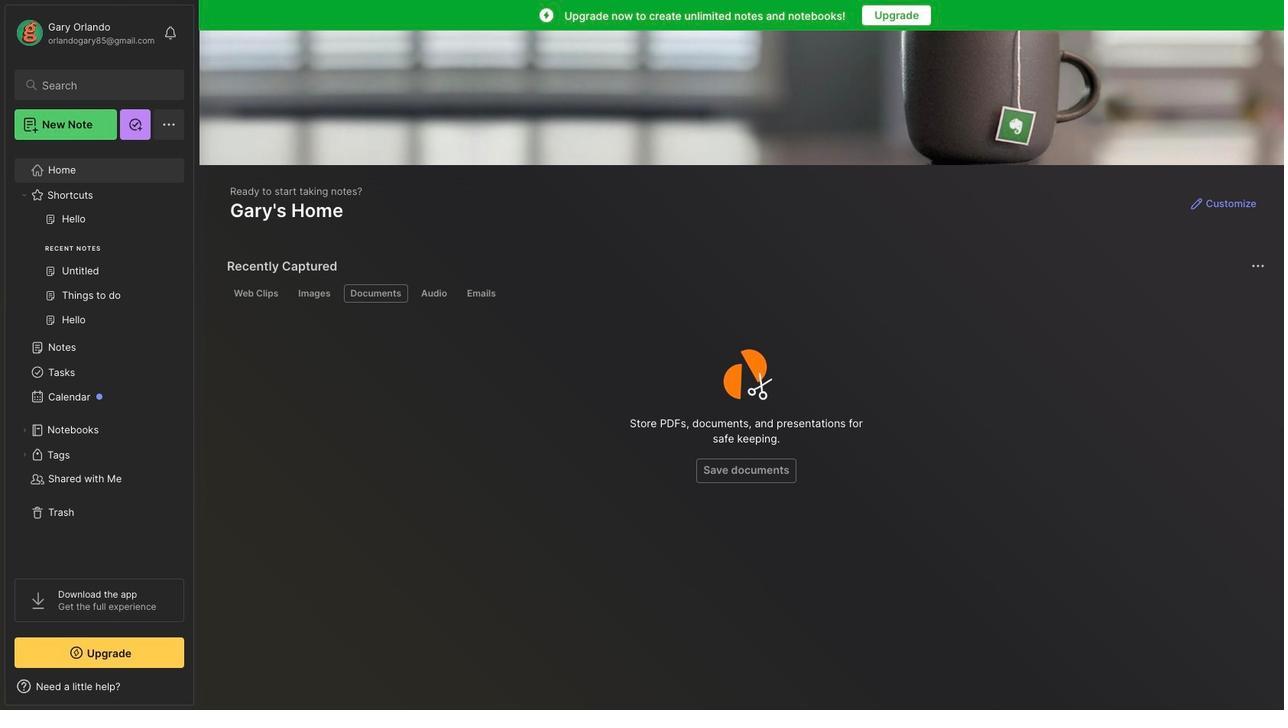 Task type: describe. For each thing, give the bounding box(es) containing it.
tree inside main element
[[5, 149, 193, 565]]

4 tab from the left
[[414, 284, 454, 303]]

expand notebooks image
[[20, 426, 29, 435]]

group inside tree
[[15, 207, 183, 342]]

none search field inside main element
[[42, 76, 170, 94]]

Account field
[[15, 18, 155, 48]]

3 tab from the left
[[344, 284, 408, 303]]

More actions field
[[1247, 255, 1269, 277]]



Task type: locate. For each thing, give the bounding box(es) containing it.
more actions image
[[1249, 257, 1267, 275]]

None search field
[[42, 76, 170, 94]]

tab list
[[227, 284, 1263, 303]]

expand tags image
[[20, 450, 29, 459]]

main element
[[0, 0, 199, 710]]

tree
[[5, 149, 193, 565]]

WHAT'S NEW field
[[5, 674, 193, 699]]

2 tab from the left
[[291, 284, 337, 303]]

1 tab from the left
[[227, 284, 285, 303]]

Search text field
[[42, 78, 170, 92]]

group
[[15, 207, 183, 342]]

click to collapse image
[[193, 682, 204, 700]]

tab
[[227, 284, 285, 303], [291, 284, 337, 303], [344, 284, 408, 303], [414, 284, 454, 303], [460, 284, 503, 303]]

5 tab from the left
[[460, 284, 503, 303]]



Task type: vqa. For each thing, say whether or not it's contained in the screenshot.
Expand Tags icon
yes



